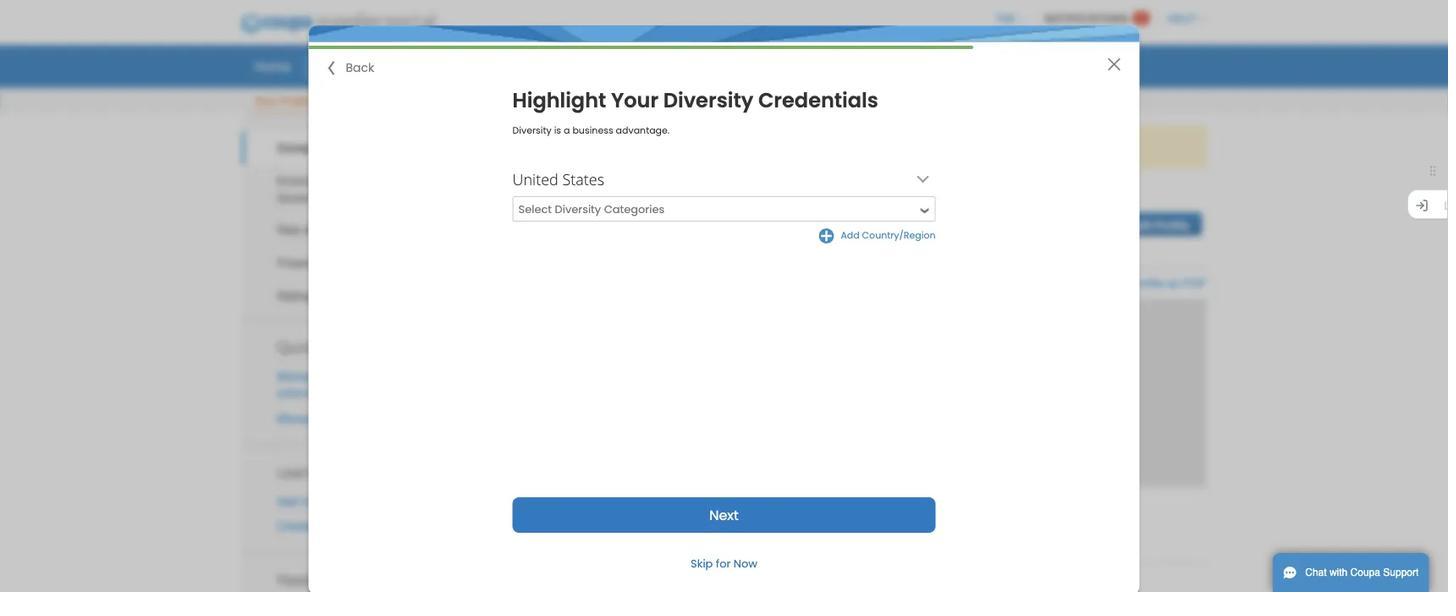 Task type: locate. For each thing, give the bounding box(es) containing it.
2 horizontal spatial &
[[345, 191, 353, 204]]

credentials
[[758, 86, 878, 115]]

diversity up 'discovered'
[[664, 86, 754, 115]]

get
[[670, 140, 687, 154]]

skip for now button
[[677, 550, 771, 578]]

manage for manage legal entities
[[277, 412, 320, 425]]

company profile
[[277, 141, 371, 155]]

profile right edit at right top
[[1155, 219, 1189, 231]]

diversity left is on the top left
[[513, 124, 552, 137]]

profile right discoverable at bottom
[[396, 520, 428, 533]]

environmental, social, governance & diversity link
[[242, 164, 464, 214]]

0 horizontal spatial diversity
[[356, 191, 402, 204]]

& inside environmental, social, governance & diversity
[[345, 191, 353, 204]]

2 vertical spatial diversity
[[356, 191, 402, 204]]

orders
[[379, 57, 421, 74]]

tim
[[575, 206, 613, 233]]

is
[[554, 124, 561, 137]]

0 horizontal spatial &
[[304, 224, 311, 237]]

profile left the progress
[[941, 193, 975, 206]]

0 vertical spatial a
[[564, 124, 570, 137]]

manage for manage payment information
[[277, 370, 320, 384]]

add
[[841, 228, 860, 241], [277, 495, 298, 508]]

discovered
[[690, 140, 747, 154]]

tim burton enterprises
[[575, 206, 816, 233]]

0 vertical spatial manage
[[277, 370, 320, 384]]

manage legal entities
[[277, 412, 389, 425]]

coupa right by
[[766, 140, 801, 154]]

tim burton enterprises banner
[[483, 186, 1224, 564]]

edit
[[1131, 219, 1152, 231]]

& for references
[[321, 289, 329, 303]]

0 horizontal spatial your
[[254, 95, 277, 108]]

profile inside button
[[1130, 276, 1164, 290]]

1 vertical spatial add
[[277, 495, 298, 508]]

center
[[339, 462, 384, 482]]

primary
[[489, 530, 533, 544]]

home
[[254, 57, 290, 74]]

progress bar
[[309, 46, 974, 49]]

coupa right 'with'
[[1351, 567, 1381, 579]]

support
[[1383, 567, 1419, 579]]

advantage.
[[616, 124, 670, 137]]

profile for company profile
[[335, 141, 371, 155]]

0 horizontal spatial for
[[716, 557, 731, 572]]

add inside popup button
[[841, 228, 860, 241]]

a right is on the top left
[[564, 124, 570, 137]]

profile
[[621, 140, 654, 154], [396, 520, 428, 533]]

manage up information
[[277, 370, 320, 384]]

1 horizontal spatial for
[[928, 140, 942, 154]]

2 vertical spatial &
[[321, 289, 329, 303]]

financial performance link
[[242, 247, 464, 279]]

profile left as
[[1130, 276, 1164, 290]]

1 vertical spatial coupa
[[1351, 567, 1381, 579]]

1 vertical spatial for
[[716, 557, 731, 572]]

your down home 'link' on the left of the page
[[254, 95, 277, 108]]

profile inside 'complete your profile to get discovered by coupa buyers that are looking for items in your category.' alert
[[621, 140, 654, 154]]

0 horizontal spatial coupa
[[766, 140, 801, 154]]

profile inside 'link'
[[280, 95, 311, 108]]

profile down home 'link' on the left of the page
[[280, 95, 311, 108]]

financial
[[277, 256, 325, 270]]

2 your from the left
[[989, 140, 1012, 154]]

add up create on the bottom left of the page
[[277, 495, 298, 508]]

1 vertical spatial manage
[[277, 412, 320, 425]]

0 horizontal spatial your
[[595, 140, 618, 154]]

references
[[332, 289, 392, 303]]

entities
[[352, 412, 389, 425]]

feedback
[[277, 570, 341, 590]]

as
[[582, 507, 597, 521]]

1 horizontal spatial add
[[841, 228, 860, 241]]

profile up social, at the left top
[[335, 141, 371, 155]]

next button
[[513, 498, 936, 533]]

0 vertical spatial for
[[928, 140, 942, 154]]

profile progress
[[941, 193, 1026, 206]]

profile down advantage.
[[621, 140, 654, 154]]

1 vertical spatial profile
[[396, 520, 428, 533]]

back
[[346, 60, 374, 76]]

home link
[[243, 53, 301, 79]]

0 vertical spatial diversity
[[664, 86, 754, 115]]

your
[[595, 140, 618, 154], [989, 140, 1012, 154]]

your right in
[[989, 140, 1012, 154]]

0 vertical spatial &
[[345, 191, 353, 204]]

manage inside manage payment information
[[277, 370, 320, 384]]

download profile as pdf button
[[1074, 275, 1207, 292]]

enterprises
[[696, 206, 816, 233]]

1 manage from the top
[[277, 370, 320, 384]]

by
[[751, 140, 763, 154]]

1 horizontal spatial your
[[611, 86, 659, 115]]

0 horizontal spatial add
[[277, 495, 298, 508]]

burton
[[620, 206, 690, 233]]

&
[[345, 191, 353, 204], [304, 224, 311, 237], [321, 289, 329, 303]]

manage down information
[[277, 412, 320, 425]]

create a discoverable profile
[[277, 520, 428, 533]]

profile for download profile as pdf
[[1130, 276, 1164, 290]]

chat with coupa support button
[[1273, 554, 1429, 593]]

2 manage from the top
[[277, 412, 320, 425]]

1 horizontal spatial a
[[564, 124, 570, 137]]

0 vertical spatial add
[[841, 228, 860, 241]]

add left country/region
[[841, 228, 860, 241]]

customers
[[332, 495, 387, 508]]

links
[[319, 337, 352, 357]]

for inside alert
[[928, 140, 942, 154]]

your down business
[[595, 140, 618, 154]]

add more customers link
[[277, 495, 387, 508]]

0 vertical spatial profile
[[621, 140, 654, 154]]

edit profile
[[1131, 219, 1189, 231]]

diversity is a business advantage.
[[513, 124, 670, 137]]

diversity down social, at the left top
[[356, 191, 402, 204]]

coupa
[[766, 140, 801, 154], [1351, 567, 1381, 579]]

your
[[611, 86, 659, 115], [254, 95, 277, 108]]

1 horizontal spatial your
[[989, 140, 1012, 154]]

1 horizontal spatial coupa
[[1351, 567, 1381, 579]]

ratings & references
[[277, 289, 392, 303]]

add country/region button
[[819, 228, 936, 248]]

coupa inside alert
[[766, 140, 801, 154]]

0 horizontal spatial a
[[316, 520, 323, 533]]

create
[[277, 520, 313, 533]]

diversity
[[664, 86, 754, 115], [513, 124, 552, 137], [356, 191, 402, 204]]

doing
[[489, 507, 523, 521]]

a
[[564, 124, 570, 137], [316, 520, 323, 533]]

for left items
[[928, 140, 942, 154]]

setup link
[[1088, 53, 1144, 79]]

create a discoverable profile link
[[277, 520, 428, 533]]

your profile
[[254, 95, 311, 108]]

risk & compliance
[[277, 224, 377, 237]]

& up "compliance"
[[345, 191, 353, 204]]

& right risk
[[304, 224, 311, 237]]

a right create on the bottom left of the page
[[316, 520, 323, 533]]

your inside 'link'
[[254, 95, 277, 108]]

0 vertical spatial coupa
[[766, 140, 801, 154]]

skip for now
[[691, 557, 758, 572]]

1 horizontal spatial profile
[[621, 140, 654, 154]]

1 horizontal spatial &
[[321, 289, 329, 303]]

add country/region
[[841, 228, 936, 241]]

complete your profile to get discovered by coupa buyers that are looking for items in your category.
[[541, 140, 1063, 154]]

learning center
[[277, 462, 384, 482]]

risk & compliance link
[[242, 214, 464, 247]]

for right skip
[[716, 557, 731, 572]]

your up advantage.
[[611, 86, 659, 115]]

download profile as pdf
[[1074, 276, 1207, 290]]

& right ratings
[[321, 289, 329, 303]]

complete your profile to get discovered by coupa buyers that are looking for items in your category. alert
[[489, 126, 1207, 168]]

1 vertical spatial &
[[304, 224, 311, 237]]

2 horizontal spatial diversity
[[664, 86, 754, 115]]

1 horizontal spatial diversity
[[513, 124, 552, 137]]



Task type: vqa. For each thing, say whether or not it's contained in the screenshot.
the topmost 'your'
no



Task type: describe. For each thing, give the bounding box(es) containing it.
information
[[277, 387, 336, 400]]

1 vertical spatial diversity
[[513, 124, 552, 137]]

profile for your profile
[[280, 95, 311, 108]]

quick links
[[277, 337, 352, 357]]

profile for edit profile
[[1155, 219, 1189, 231]]

a inside 'dialog'
[[564, 124, 570, 137]]

learning
[[277, 462, 335, 482]]

Select Diversity Categories text field
[[514, 198, 914, 220]]

manage legal entities link
[[277, 412, 389, 425]]

governance
[[277, 191, 342, 204]]

buyers
[[805, 140, 840, 154]]

progress
[[978, 193, 1026, 206]]

highlight your diversity credentials
[[513, 86, 878, 115]]

to
[[657, 140, 667, 154]]

your profile link
[[254, 91, 312, 113]]

coupa supplier portal image
[[229, 3, 447, 45]]

orders link
[[368, 53, 432, 79]]

profile link
[[305, 53, 365, 79]]

chat with coupa support
[[1305, 567, 1419, 579]]

social,
[[360, 174, 395, 187]]

united states
[[513, 169, 604, 190]]

company profile link
[[242, 132, 464, 164]]

back button
[[329, 59, 374, 77]]

performance
[[328, 256, 396, 270]]

next
[[709, 506, 739, 525]]

0 horizontal spatial profile
[[396, 520, 428, 533]]

1 vertical spatial a
[[316, 520, 323, 533]]

profile down coupa supplier portal image on the left top of the page
[[316, 57, 354, 74]]

parent
[[920, 507, 957, 521]]

with
[[1330, 567, 1348, 579]]

environmental, social, governance & diversity
[[277, 174, 402, 204]]

highlight
[[513, 86, 606, 115]]

business
[[573, 124, 613, 137]]

environmental,
[[277, 174, 356, 187]]

states
[[562, 169, 604, 190]]

complete
[[541, 140, 592, 154]]

united
[[513, 169, 558, 190]]

payment
[[323, 370, 369, 384]]

add for add more customers
[[277, 495, 298, 508]]

add for add country/region
[[841, 228, 860, 241]]

manage payment information link
[[277, 370, 369, 400]]

more
[[302, 495, 329, 508]]

skip
[[691, 557, 713, 572]]

edit profile link
[[1118, 212, 1202, 236]]

business
[[526, 507, 579, 521]]

discoverable
[[326, 520, 392, 533]]

quick
[[277, 337, 315, 357]]

is
[[857, 507, 867, 521]]

your inside 'dialog'
[[611, 86, 659, 115]]

as
[[1167, 276, 1180, 290]]

1 your from the left
[[595, 140, 618, 154]]

& for compliance
[[304, 224, 311, 237]]

for inside button
[[716, 557, 731, 572]]

looking
[[887, 140, 924, 154]]

highlight your diversity credentials dialog
[[309, 25, 1140, 593]]

are
[[866, 140, 884, 154]]

background image
[[489, 299, 1207, 488]]

risk
[[277, 224, 300, 237]]

category.
[[1015, 140, 1063, 154]]

coupa inside button
[[1351, 567, 1381, 579]]

tim burton enterprises image
[[489, 186, 557, 256]]

financial performance
[[277, 256, 396, 270]]

ratings
[[277, 289, 317, 303]]

pdf
[[1183, 276, 1207, 290]]

primary address
[[489, 530, 584, 544]]

ultimate
[[870, 507, 917, 521]]

chat
[[1305, 567, 1327, 579]]

diversity inside environmental, social, governance & diversity
[[356, 191, 402, 204]]

country/region
[[862, 228, 936, 241]]

ratings & references link
[[242, 279, 464, 312]]

doing business as
[[489, 507, 597, 521]]

address
[[536, 530, 584, 544]]

company
[[277, 141, 331, 155]]

now
[[734, 557, 758, 572]]

that
[[843, 140, 863, 154]]

progress bar inside highlight your diversity credentials 'dialog'
[[309, 46, 974, 49]]

legal
[[323, 412, 348, 425]]

download
[[1074, 276, 1127, 290]]

items
[[945, 140, 973, 154]]

compliance
[[315, 224, 377, 237]]

setup
[[1099, 57, 1133, 74]]



